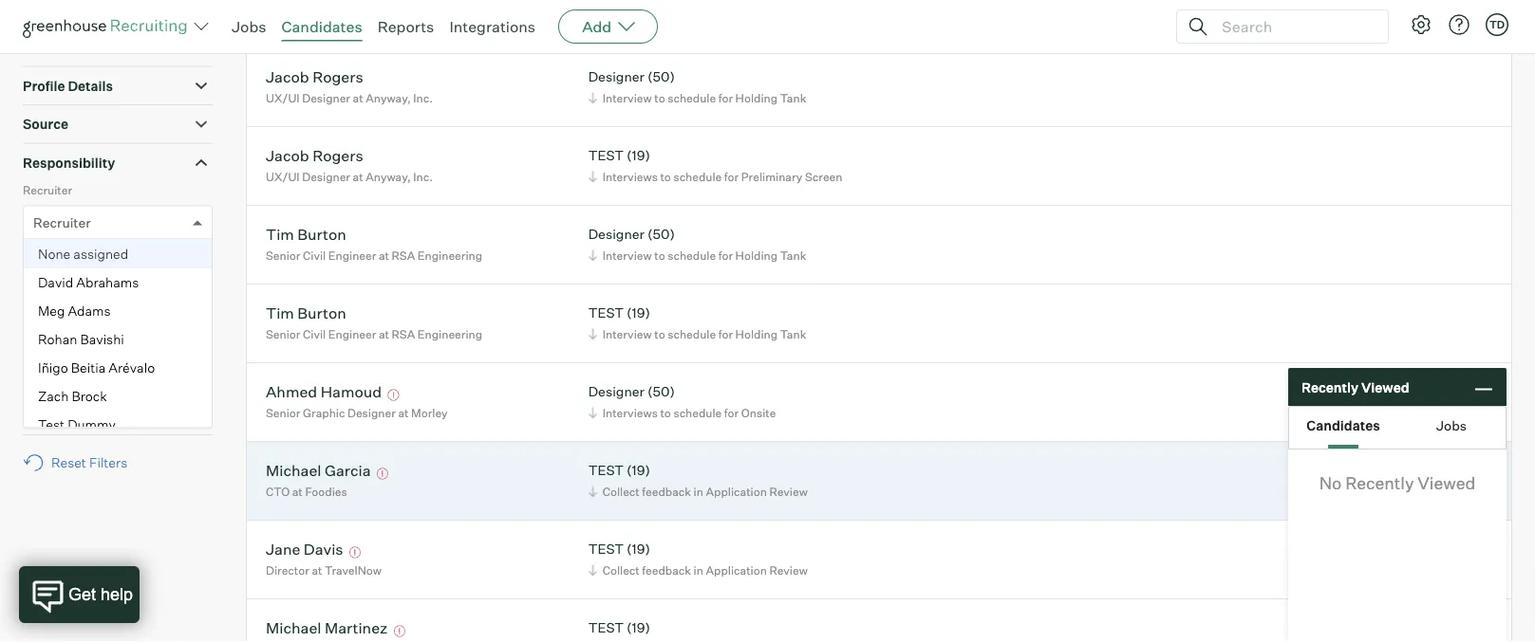 Task type: describe. For each thing, give the bounding box(es) containing it.
review for jane davis
[[770, 564, 808, 578]]

jacob rogers ux/ui designer at anyway, inc. for designer
[[266, 67, 433, 105]]

tank for second interview to schedule for holding tank link from the bottom of the page
[[780, 249, 807, 263]]

1 vertical spatial recruiter
[[33, 214, 91, 231]]

responsibility
[[23, 155, 115, 171]]

interviews to schedule for onsite link
[[586, 404, 781, 422]]

jacob rogers link for designer
[[266, 67, 363, 89]]

jane davis link
[[266, 540, 343, 562]]

(19) for director at travelnow
[[627, 541, 650, 558]]

none
[[38, 246, 71, 262]]

2 holding from the top
[[736, 91, 778, 105]]

list box inside recruiter element
[[24, 240, 212, 439]]

morley
[[411, 406, 448, 420]]

test
[[38, 417, 65, 433]]

0 horizontal spatial jobs
[[23, 39, 54, 56]]

jane
[[266, 540, 300, 559]]

2 interview to schedule for holding tank link from the top
[[586, 89, 811, 107]]

integrations
[[450, 17, 536, 36]]

candidates link
[[282, 17, 362, 36]]

add button
[[559, 9, 658, 44]]

none field inside recruiter element
[[33, 207, 38, 239]]

inc. for designer (50)
[[413, 91, 433, 105]]

test dummy
[[38, 417, 116, 433]]

reset filters
[[51, 455, 127, 472]]

in for jane davis
[[694, 564, 704, 578]]

pipeline tasks
[[23, 370, 116, 386]]

test (19) collect feedback in application review for michael garcia
[[589, 463, 808, 499]]

0 vertical spatial recruiter
[[23, 183, 72, 198]]

Search text field
[[1217, 13, 1371, 40]]

meg adams
[[38, 303, 111, 319]]

who i'm following
[[47, 328, 149, 343]]

onsite
[[742, 406, 776, 420]]

ahmed hamoud
[[266, 382, 382, 401]]

reset
[[51, 455, 86, 472]]

adams
[[68, 303, 111, 319]]

0 vertical spatial coordinator
[[23, 255, 87, 269]]

source
[[23, 116, 68, 133]]

preliminary
[[742, 170, 803, 184]]

rsa for test (19)
[[392, 327, 415, 342]]

collect for michael garcia
[[603, 485, 640, 499]]

reset filters button
[[23, 446, 137, 481]]

to inside test (19) interviews to schedule for preliminary screen
[[660, 170, 671, 184]]

michael garcia has been in application review for more than 5 days image
[[374, 469, 391, 480]]

rogers for test
[[313, 146, 363, 165]]

zach brock
[[38, 388, 107, 405]]

none assigned
[[38, 246, 128, 262]]

iñigo
[[38, 360, 68, 376]]

arévalo
[[109, 360, 155, 376]]

add
[[582, 17, 612, 36]]

engineering for designer
[[418, 249, 482, 263]]

schedule inside designer (50) interviews to schedule for onsite
[[674, 406, 722, 420]]

application for michael garcia
[[706, 485, 767, 499]]

recently viewed
[[1302, 379, 1410, 396]]

5 (19) from the top
[[627, 620, 650, 637]]

interview for 2nd interview to schedule for holding tank link from the top
[[603, 91, 652, 105]]

1 vertical spatial viewed
[[1418, 473, 1476, 494]]

david abrahams option
[[24, 268, 212, 297]]

jacob rogers ux/ui designer at anyway, inc. for test
[[266, 146, 433, 184]]

application type
[[23, 1, 132, 17]]

feedback for jane davis
[[642, 564, 691, 578]]

tasks
[[78, 370, 116, 386]]

recruiter element
[[23, 182, 213, 439]]

engineer for test (19)
[[328, 327, 376, 342]]

0 vertical spatial recently
[[1302, 379, 1359, 396]]

pipeline
[[23, 370, 75, 386]]

david
[[38, 274, 73, 291]]

tim burton senior civil engineer at rsa engineering for designer (50)
[[266, 225, 482, 263]]

test (19) interview to schedule for holding tank
[[589, 305, 807, 342]]

tim for test
[[266, 304, 294, 323]]

5 test from the top
[[589, 620, 624, 637]]

td
[[1490, 18, 1505, 31]]

tim for designer
[[266, 225, 294, 244]]

4 interview to schedule for holding tank link from the top
[[586, 325, 811, 343]]

for inside the test (19) interview to schedule for holding tank
[[719, 327, 733, 342]]

zach brock option
[[24, 382, 212, 411]]

jane davis
[[266, 540, 343, 559]]

civil for designer (50)
[[303, 249, 326, 263]]

0 horizontal spatial candidates
[[282, 17, 362, 36]]

(19) for cto at foodies
[[627, 463, 650, 479]]

(50) for tim burton
[[648, 226, 675, 243]]

type
[[100, 1, 132, 17]]

rohan
[[38, 331, 77, 348]]

(19) for ux/ui designer at anyway, inc.
[[627, 147, 650, 164]]

martinez
[[325, 619, 388, 638]]

coordinator element
[[23, 253, 213, 325]]

anyway, for test
[[366, 170, 411, 184]]

iñigo beitia arévalo
[[38, 360, 155, 376]]

interview for second interview to schedule for holding tank link from the bottom of the page
[[603, 249, 652, 263]]

senior graphic designer at morley
[[266, 406, 448, 420]]

hamoud
[[321, 382, 382, 401]]

jacob rogers link for test
[[266, 146, 363, 168]]

1 interview from the top
[[603, 12, 652, 26]]

reports
[[378, 17, 434, 36]]

no recently viewed
[[1320, 473, 1476, 494]]

ahmed hamoud link
[[266, 382, 382, 404]]

tank for fourth interview to schedule for holding tank link from the top
[[780, 327, 807, 342]]

Who I'm Following checkbox
[[27, 328, 39, 340]]

candidates inside tab list
[[1307, 418, 1381, 434]]

profile
[[23, 78, 65, 94]]

reports link
[[378, 17, 434, 36]]

i'm
[[75, 328, 92, 343]]

test (19)
[[589, 620, 650, 637]]

student at n/a
[[266, 12, 346, 26]]

cto at foodies
[[266, 485, 347, 499]]

civil for test (19)
[[303, 327, 326, 342]]

ux/ui for designer (50)
[[266, 91, 300, 105]]

dummy
[[68, 417, 116, 433]]

director at travelnow
[[266, 564, 382, 578]]

michael martinez has been in application review for more than 5 days image
[[391, 626, 408, 638]]

david abrahams
[[38, 274, 139, 291]]

feedback for michael garcia
[[642, 485, 691, 499]]

director
[[266, 564, 309, 578]]

garcia
[[325, 461, 371, 480]]

burton for designer (50)
[[298, 225, 346, 244]]

michael martinez link
[[266, 619, 388, 641]]

abrahams
[[76, 274, 139, 291]]

following
[[95, 328, 149, 343]]

travelnow
[[325, 564, 382, 578]]

for inside designer (50) interviews to schedule for onsite
[[724, 406, 739, 420]]

zach
[[38, 388, 69, 405]]

bavishi
[[80, 331, 124, 348]]

for inside test (19) interviews to schedule for preliminary screen
[[724, 170, 739, 184]]

engineer for designer (50)
[[328, 249, 376, 263]]

interviews for test
[[603, 170, 658, 184]]

interviews for designer
[[603, 406, 658, 420]]

rohan bavishi option
[[24, 325, 212, 354]]

burton for test (19)
[[298, 304, 346, 323]]

review for michael garcia
[[770, 485, 808, 499]]

interview for fourth interview to schedule for holding tank link from the top
[[603, 327, 652, 342]]

greenhouse recruiting image
[[23, 15, 194, 38]]

(50) for jacob rogers
[[648, 69, 675, 85]]

1 vertical spatial recently
[[1346, 473, 1415, 494]]

education
[[23, 408, 88, 425]]



Task type: vqa. For each thing, say whether or not it's contained in the screenshot.
Rejection Reason element on the left of page
no



Task type: locate. For each thing, give the bounding box(es) containing it.
2 tim burton link from the top
[[266, 304, 346, 325]]

2 (50) from the top
[[648, 226, 675, 243]]

collect for jane davis
[[603, 564, 640, 578]]

3 test from the top
[[589, 463, 624, 479]]

2 tank from the top
[[780, 91, 807, 105]]

candidates
[[282, 17, 362, 36], [1307, 418, 1381, 434]]

2 vertical spatial senior
[[266, 406, 301, 420]]

(19) inside the test (19) interview to schedule for holding tank
[[627, 305, 650, 322]]

1 vertical spatial anyway,
[[366, 170, 411, 184]]

1 tim from the top
[[266, 225, 294, 244]]

anyway, for designer
[[366, 91, 411, 105]]

schedule left 'preliminary'
[[674, 170, 722, 184]]

test for cto at foodies
[[589, 463, 624, 479]]

4 (19) from the top
[[627, 541, 650, 558]]

michael for michael martinez
[[266, 619, 321, 638]]

2 feedback from the top
[[642, 564, 691, 578]]

meg
[[38, 303, 65, 319]]

1 vertical spatial collect
[[603, 564, 640, 578]]

(50)
[[648, 69, 675, 85], [648, 226, 675, 243], [648, 384, 675, 400]]

michael garcia
[[266, 461, 371, 480]]

0 vertical spatial candidates
[[282, 17, 362, 36]]

1 vertical spatial rsa
[[392, 327, 415, 342]]

1 test (19) collect feedback in application review from the top
[[589, 463, 808, 499]]

2 collect from the top
[[603, 564, 640, 578]]

3 tank from the top
[[780, 249, 807, 263]]

test inside test (19) interviews to schedule for preliminary screen
[[589, 147, 624, 164]]

3 (19) from the top
[[627, 463, 650, 479]]

0 vertical spatial burton
[[298, 225, 346, 244]]

1 vertical spatial michael
[[266, 619, 321, 638]]

2 vertical spatial (50)
[[648, 384, 675, 400]]

engineering for test
[[418, 327, 482, 342]]

1 senior from the top
[[266, 249, 301, 263]]

michael up cto at foodies
[[266, 461, 321, 480]]

tim burton link for designer
[[266, 225, 346, 247]]

2 michael from the top
[[266, 619, 321, 638]]

jacob for test
[[266, 146, 309, 165]]

1 vertical spatial engineering
[[418, 327, 482, 342]]

schedule up designer (50) interviews to schedule for onsite
[[668, 327, 716, 342]]

1 rsa from the top
[[392, 249, 415, 263]]

michael martinez
[[266, 619, 388, 638]]

1 vertical spatial jacob
[[266, 146, 309, 165]]

0 vertical spatial collect
[[603, 485, 640, 499]]

0 vertical spatial civil
[[303, 249, 326, 263]]

recruiter down responsibility
[[23, 183, 72, 198]]

beitia
[[71, 360, 106, 376]]

1 vertical spatial jobs
[[23, 39, 54, 56]]

2 ux/ui from the top
[[266, 170, 300, 184]]

1 vertical spatial feedback
[[642, 564, 691, 578]]

ahmed hamoud has been in onsite for more than 21 days image
[[385, 390, 402, 401]]

2 tim from the top
[[266, 304, 294, 323]]

0 vertical spatial tim burton senior civil engineer at rsa engineering
[[266, 225, 482, 263]]

application for jane davis
[[706, 564, 767, 578]]

student
[[266, 12, 309, 26]]

2 test from the top
[[589, 305, 624, 322]]

review
[[770, 485, 808, 499], [770, 564, 808, 578]]

filters
[[89, 455, 127, 472]]

cto
[[266, 485, 290, 499]]

designer inside designer (50) interviews to schedule for onsite
[[589, 384, 645, 400]]

iñigo beitia arévalo option
[[24, 354, 212, 382]]

0 vertical spatial engineer
[[328, 249, 376, 263]]

test (19) collect feedback in application review
[[589, 463, 808, 499], [589, 541, 808, 578]]

test (19) collect feedback in application review for jane davis
[[589, 541, 808, 578]]

0 vertical spatial review
[[770, 485, 808, 499]]

1 collect feedback in application review link from the top
[[586, 483, 813, 501]]

interviews inside test (19) interviews to schedule for preliminary screen
[[603, 170, 658, 184]]

jobs up the no recently viewed
[[1437, 418, 1467, 434]]

2 horizontal spatial jobs
[[1437, 418, 1467, 434]]

2 designer (50) interview to schedule for holding tank from the top
[[589, 226, 807, 263]]

3 (50) from the top
[[648, 384, 675, 400]]

rsa for designer (50)
[[392, 249, 415, 263]]

assigned
[[73, 246, 128, 262]]

1 anyway, from the top
[[366, 91, 411, 105]]

engineer
[[328, 249, 376, 263], [328, 327, 376, 342]]

schedule up test (19) interviews to schedule for preliminary screen
[[668, 91, 716, 105]]

n/a
[[324, 12, 346, 26]]

rohan bavishi
[[38, 331, 124, 348]]

jacob
[[266, 67, 309, 86], [266, 146, 309, 165]]

integrations link
[[450, 17, 536, 36]]

(50) down interviews to schedule for preliminary screen link
[[648, 226, 675, 243]]

2 inc. from the top
[[413, 170, 433, 184]]

in for michael garcia
[[694, 485, 704, 499]]

holding inside the test (19) interview to schedule for holding tank
[[736, 327, 778, 342]]

2 jacob rogers ux/ui designer at anyway, inc. from the top
[[266, 146, 433, 184]]

0 vertical spatial jacob rogers ux/ui designer at anyway, inc.
[[266, 67, 433, 105]]

2 tim burton senior civil engineer at rsa engineering from the top
[[266, 304, 482, 342]]

ux/ui
[[266, 91, 300, 105], [266, 170, 300, 184]]

rogers
[[313, 67, 363, 86], [313, 146, 363, 165]]

details
[[68, 78, 113, 94]]

None field
[[33, 207, 38, 239]]

tim burton senior civil engineer at rsa engineering for test (19)
[[266, 304, 482, 342]]

designer (50) interview to schedule for holding tank for rogers
[[589, 69, 807, 105]]

test dummy option
[[24, 411, 212, 439]]

td button
[[1486, 13, 1509, 36]]

0 vertical spatial michael
[[266, 461, 321, 480]]

interview
[[603, 12, 652, 26], [603, 91, 652, 105], [603, 249, 652, 263], [603, 327, 652, 342]]

1 jacob rogers link from the top
[[266, 67, 363, 89]]

1 ux/ui from the top
[[266, 91, 300, 105]]

interviews inside designer (50) interviews to schedule for onsite
[[603, 406, 658, 420]]

2 anyway, from the top
[[366, 170, 411, 184]]

0 vertical spatial (50)
[[648, 69, 675, 85]]

(19) for senior civil engineer at rsa engineering
[[627, 305, 650, 322]]

jobs left candidates link on the top left of the page
[[232, 17, 266, 36]]

schedule right add popup button
[[668, 12, 716, 26]]

1 vertical spatial designer (50) interview to schedule for holding tank
[[589, 226, 807, 263]]

2 engineering from the top
[[418, 327, 482, 342]]

1 interviews from the top
[[603, 170, 658, 184]]

td button
[[1482, 9, 1513, 40]]

0 vertical spatial test (19) collect feedback in application review
[[589, 463, 808, 499]]

1 vertical spatial jacob rogers link
[[266, 146, 363, 168]]

0 vertical spatial engineering
[[418, 249, 482, 263]]

1 test from the top
[[589, 147, 624, 164]]

3 interview to schedule for holding tank link from the top
[[586, 247, 811, 265]]

1 in from the top
[[694, 485, 704, 499]]

2 vertical spatial application
[[706, 564, 767, 578]]

michael garcia link
[[266, 461, 371, 483]]

0 vertical spatial feedback
[[642, 485, 691, 499]]

davis
[[304, 540, 343, 559]]

ux/ui for test (19)
[[266, 170, 300, 184]]

1 burton from the top
[[298, 225, 346, 244]]

1 rogers from the top
[[313, 67, 363, 86]]

0 vertical spatial application
[[23, 1, 97, 17]]

michael
[[266, 461, 321, 480], [266, 619, 321, 638]]

(50) inside designer (50) interviews to schedule for onsite
[[648, 384, 675, 400]]

(50) down "interview to schedule for holding tank"
[[648, 69, 675, 85]]

1 vertical spatial test (19) collect feedback in application review
[[589, 541, 808, 578]]

2 collect feedback in application review link from the top
[[586, 562, 813, 580]]

tab list containing candidates
[[1290, 407, 1506, 449]]

2 rsa from the top
[[392, 327, 415, 342]]

jobs link
[[232, 17, 266, 36]]

1 vertical spatial tim burton link
[[266, 304, 346, 325]]

test inside the test (19) interview to schedule for holding tank
[[589, 305, 624, 322]]

0 vertical spatial ux/ui
[[266, 91, 300, 105]]

graphic
[[303, 406, 345, 420]]

1 vertical spatial interviews
[[603, 406, 658, 420]]

3 senior from the top
[[266, 406, 301, 420]]

1 jacob from the top
[[266, 67, 309, 86]]

collect feedback in application review link for michael garcia
[[586, 483, 813, 501]]

jobs
[[232, 17, 266, 36], [23, 39, 54, 56], [1437, 418, 1467, 434]]

4 test from the top
[[589, 541, 624, 558]]

2 interviews from the top
[[603, 406, 658, 420]]

interviews
[[603, 170, 658, 184], [603, 406, 658, 420]]

0 vertical spatial anyway,
[[366, 91, 411, 105]]

list box containing none assigned
[[24, 240, 212, 439]]

1 vertical spatial (50)
[[648, 226, 675, 243]]

0 vertical spatial jobs
[[232, 17, 266, 36]]

4 interview from the top
[[603, 327, 652, 342]]

2 rogers from the top
[[313, 146, 363, 165]]

1 designer (50) interview to schedule for holding tank from the top
[[589, 69, 807, 105]]

1 vertical spatial collect feedback in application review link
[[586, 562, 813, 580]]

screen
[[805, 170, 843, 184]]

1 vertical spatial engineer
[[328, 327, 376, 342]]

test for director at travelnow
[[589, 541, 624, 558]]

no
[[1320, 473, 1342, 494]]

jacob rogers link
[[266, 67, 363, 89], [266, 146, 363, 168]]

recruiter up none
[[33, 214, 91, 231]]

1 holding from the top
[[736, 12, 778, 26]]

recently
[[1302, 379, 1359, 396], [1346, 473, 1415, 494]]

0 vertical spatial interviews
[[603, 170, 658, 184]]

tim burton link for test
[[266, 304, 346, 325]]

schedule up the test (19) interview to schedule for holding tank
[[668, 249, 716, 263]]

2 interview from the top
[[603, 91, 652, 105]]

1 tim burton senior civil engineer at rsa engineering from the top
[[266, 225, 482, 263]]

candidates right jobs link
[[282, 17, 362, 36]]

test for senior civil engineer at rsa engineering
[[589, 305, 624, 322]]

1 vertical spatial tim burton senior civil engineer at rsa engineering
[[266, 304, 482, 342]]

rogers for designer
[[313, 67, 363, 86]]

1 (19) from the top
[[627, 147, 650, 164]]

2 jacob from the top
[[266, 146, 309, 165]]

at
[[311, 12, 322, 26], [353, 91, 363, 105], [353, 170, 363, 184], [379, 249, 389, 263], [379, 327, 389, 342], [398, 406, 409, 420], [292, 485, 303, 499], [312, 564, 322, 578]]

feedback
[[642, 485, 691, 499], [642, 564, 691, 578]]

list box
[[24, 240, 212, 439]]

test
[[589, 147, 624, 164], [589, 305, 624, 322], [589, 463, 624, 479], [589, 541, 624, 558], [589, 620, 624, 637]]

1 horizontal spatial candidates
[[1307, 418, 1381, 434]]

tab list
[[1290, 407, 1506, 449]]

tim burton link
[[266, 225, 346, 247], [266, 304, 346, 325]]

1 vertical spatial tim
[[266, 304, 294, 323]]

2 test (19) collect feedback in application review from the top
[[589, 541, 808, 578]]

interview inside the test (19) interview to schedule for holding tank
[[603, 327, 652, 342]]

designer (50) interview to schedule for holding tank
[[589, 69, 807, 105], [589, 226, 807, 263]]

jobs up profile
[[23, 39, 54, 56]]

0 vertical spatial inc.
[[413, 91, 433, 105]]

test for ux/ui designer at anyway, inc.
[[589, 147, 624, 164]]

0 vertical spatial tim
[[266, 225, 294, 244]]

2 burton from the top
[[298, 304, 346, 323]]

michael down the director
[[266, 619, 321, 638]]

1 horizontal spatial jobs
[[232, 17, 266, 36]]

2 civil from the top
[[303, 327, 326, 342]]

designer (50) interviews to schedule for onsite
[[589, 384, 776, 420]]

1 feedback from the top
[[642, 485, 691, 499]]

3 interview from the top
[[603, 249, 652, 263]]

to inside the test (19) interview to schedule for holding tank
[[655, 327, 665, 342]]

schedule inside test (19) interviews to schedule for preliminary screen
[[674, 170, 722, 184]]

0 vertical spatial collect feedback in application review link
[[586, 483, 813, 501]]

feedback down interviews to schedule for onsite link
[[642, 485, 691, 499]]

0 vertical spatial senior
[[266, 249, 301, 263]]

1 vertical spatial burton
[[298, 304, 346, 323]]

who
[[47, 328, 73, 343]]

1 inc. from the top
[[413, 91, 433, 105]]

to
[[655, 12, 665, 26], [655, 91, 665, 105], [660, 170, 671, 184], [655, 249, 665, 263], [655, 327, 665, 342], [660, 406, 671, 420]]

schedule
[[668, 12, 716, 26], [668, 91, 716, 105], [674, 170, 722, 184], [668, 249, 716, 263], [668, 327, 716, 342], [674, 406, 722, 420]]

interview to schedule for holding tank link
[[586, 10, 811, 28], [586, 89, 811, 107], [586, 247, 811, 265], [586, 325, 811, 343]]

designer (50) interview to schedule for holding tank for burton
[[589, 226, 807, 263]]

0 vertical spatial jacob
[[266, 67, 309, 86]]

1 jacob rogers ux/ui designer at anyway, inc. from the top
[[266, 67, 433, 105]]

1 vertical spatial review
[[770, 564, 808, 578]]

designer (50) interview to schedule for holding tank down interviews to schedule for preliminary screen link
[[589, 226, 807, 263]]

tim
[[266, 225, 294, 244], [266, 304, 294, 323]]

1 interview to schedule for holding tank link from the top
[[586, 10, 811, 28]]

to inside designer (50) interviews to schedule for onsite
[[660, 406, 671, 420]]

tim burton senior civil engineer at rsa engineering
[[266, 225, 482, 263], [266, 304, 482, 342]]

test (19) interviews to schedule for preliminary screen
[[589, 147, 843, 184]]

michael for michael garcia
[[266, 461, 321, 480]]

jacob for designer
[[266, 67, 309, 86]]

2 review from the top
[[770, 564, 808, 578]]

1 tank from the top
[[780, 12, 807, 26]]

holding
[[736, 12, 778, 26], [736, 91, 778, 105], [736, 249, 778, 263], [736, 327, 778, 342]]

ahmed
[[266, 382, 317, 401]]

2 engineer from the top
[[328, 327, 376, 342]]

inc. for test (19)
[[413, 170, 433, 184]]

profile details
[[23, 78, 113, 94]]

0 horizontal spatial viewed
[[1362, 379, 1410, 396]]

1 vertical spatial ux/ui
[[266, 170, 300, 184]]

1 michael from the top
[[266, 461, 321, 480]]

feedback up test (19)
[[642, 564, 691, 578]]

1 vertical spatial coordinator
[[33, 286, 108, 303]]

senior for designer (50)
[[266, 249, 301, 263]]

1 (50) from the top
[[648, 69, 675, 85]]

meg adams option
[[24, 297, 212, 325]]

(19) inside test (19) interviews to schedule for preliminary screen
[[627, 147, 650, 164]]

1 review from the top
[[770, 485, 808, 499]]

(50) up interviews to schedule for onsite link
[[648, 384, 675, 400]]

2 (19) from the top
[[627, 305, 650, 322]]

1 vertical spatial candidates
[[1307, 418, 1381, 434]]

0 vertical spatial jacob rogers link
[[266, 67, 363, 89]]

jane davis has been in application review for more than 5 days image
[[347, 548, 364, 559]]

1 vertical spatial civil
[[303, 327, 326, 342]]

tank for 2nd interview to schedule for holding tank link from the top
[[780, 91, 807, 105]]

senior for test (19)
[[266, 327, 301, 342]]

1 vertical spatial jacob rogers ux/ui designer at anyway, inc.
[[266, 146, 433, 184]]

tank inside the test (19) interview to schedule for holding tank
[[780, 327, 807, 342]]

4 holding from the top
[[736, 327, 778, 342]]

1 engineering from the top
[[418, 249, 482, 263]]

none assigned option
[[24, 240, 212, 268]]

civil
[[303, 249, 326, 263], [303, 327, 326, 342]]

candidates down recently viewed
[[1307, 418, 1381, 434]]

0 vertical spatial in
[[694, 485, 704, 499]]

application
[[23, 1, 97, 17], [706, 485, 767, 499], [706, 564, 767, 578]]

1 vertical spatial inc.
[[413, 170, 433, 184]]

0 vertical spatial rogers
[[313, 67, 363, 86]]

configure image
[[1410, 13, 1433, 36]]

collect feedback in application review link for jane davis
[[586, 562, 813, 580]]

0 vertical spatial designer (50) interview to schedule for holding tank
[[589, 69, 807, 105]]

2 in from the top
[[694, 564, 704, 578]]

1 civil from the top
[[303, 249, 326, 263]]

2 vertical spatial jobs
[[1437, 418, 1467, 434]]

foodies
[[305, 485, 347, 499]]

jobs inside tab list
[[1437, 418, 1467, 434]]

(19)
[[627, 147, 650, 164], [627, 305, 650, 322], [627, 463, 650, 479], [627, 541, 650, 558], [627, 620, 650, 637]]

engineering
[[418, 249, 482, 263], [418, 327, 482, 342]]

anyway,
[[366, 91, 411, 105], [366, 170, 411, 184]]

burton
[[298, 225, 346, 244], [298, 304, 346, 323]]

senior
[[266, 249, 301, 263], [266, 327, 301, 342], [266, 406, 301, 420]]

1 vertical spatial in
[[694, 564, 704, 578]]

1 vertical spatial senior
[[266, 327, 301, 342]]

designer (50) interview to schedule for holding tank down "interview to schedule for holding tank"
[[589, 69, 807, 105]]

3 holding from the top
[[736, 249, 778, 263]]

0 vertical spatial rsa
[[392, 249, 415, 263]]

1 engineer from the top
[[328, 249, 376, 263]]

interviews to schedule for preliminary screen link
[[586, 168, 848, 186]]

1 collect from the top
[[603, 485, 640, 499]]

1 vertical spatial rogers
[[313, 146, 363, 165]]

0 vertical spatial tim burton link
[[266, 225, 346, 247]]

brock
[[72, 388, 107, 405]]

schedule left onsite
[[674, 406, 722, 420]]

for
[[719, 12, 733, 26], [719, 91, 733, 105], [724, 170, 739, 184], [719, 249, 733, 263], [719, 327, 733, 342], [724, 406, 739, 420]]

2 senior from the top
[[266, 327, 301, 342]]

schedule inside the test (19) interview to schedule for holding tank
[[668, 327, 716, 342]]

1 tim burton link from the top
[[266, 225, 346, 247]]

0 vertical spatial viewed
[[1362, 379, 1410, 396]]

4 tank from the top
[[780, 327, 807, 342]]

interview to schedule for holding tank
[[603, 12, 807, 26]]

1 horizontal spatial viewed
[[1418, 473, 1476, 494]]

1 vertical spatial application
[[706, 485, 767, 499]]

2 jacob rogers link from the top
[[266, 146, 363, 168]]



